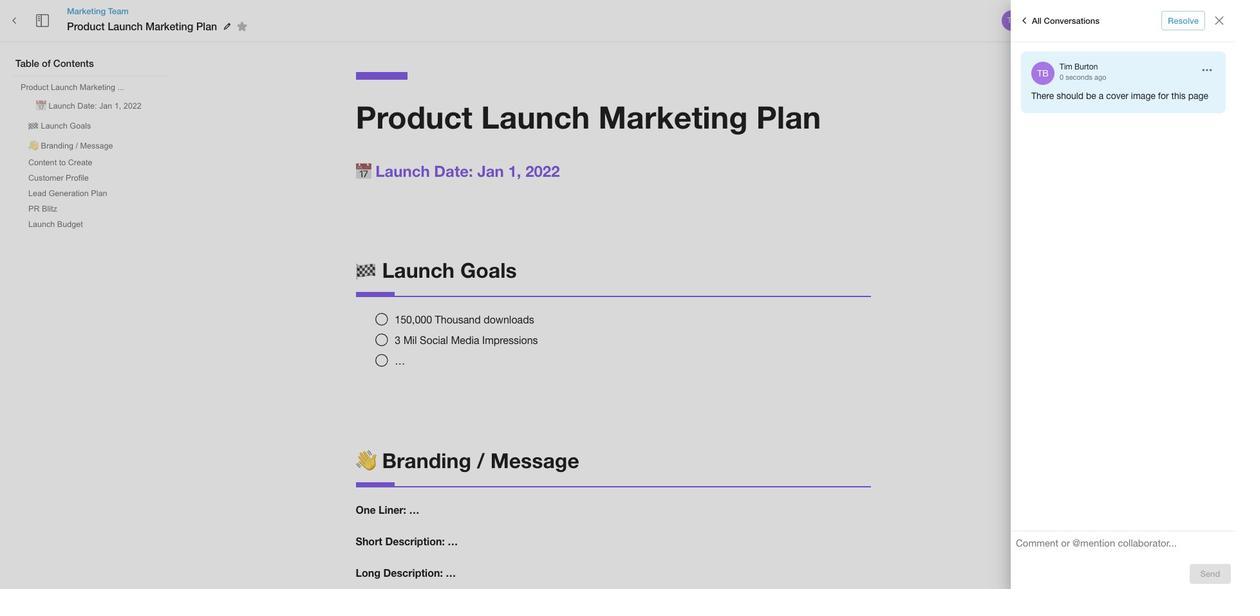 Task type: describe. For each thing, give the bounding box(es) containing it.
there should be a cover image for this page
[[1032, 91, 1209, 101]]

tim burton 0 seconds ago
[[1060, 62, 1107, 81]]

one
[[356, 505, 376, 517]]

date: inside button
[[78, 102, 97, 111]]

👋 inside button
[[28, 142, 39, 151]]

ago
[[1095, 73, 1107, 81]]

jan inside button
[[99, 102, 112, 111]]

product launch marketing ...
[[21, 83, 124, 92]]

short
[[356, 536, 383, 548]]

🏁 launch goals button
[[23, 116, 96, 135]]

resolve
[[1168, 15, 1199, 26]]

image
[[1132, 91, 1156, 101]]

more button
[[1170, 11, 1212, 31]]

product inside product launch marketing ... button
[[21, 83, 49, 92]]

thousand
[[435, 314, 481, 326]]

150,000 thousand downloads
[[395, 314, 534, 326]]

📅 launch date: jan 1, 2022 button
[[31, 96, 147, 115]]

all
[[1032, 15, 1042, 26]]

1 vertical spatial goals
[[460, 258, 517, 283]]

description: for short
[[385, 536, 445, 548]]

customer profile button
[[23, 171, 94, 185]]

1 vertical spatial 🏁 launch goals
[[356, 258, 517, 283]]

for
[[1159, 91, 1169, 101]]

1 horizontal spatial message
[[491, 449, 580, 474]]

table
[[15, 57, 39, 69]]

👋 branding / message button
[[23, 136, 118, 155]]

tim
[[1060, 62, 1073, 71]]

0 vertical spatial plan
[[196, 20, 217, 32]]

📅 inside 📅 launch date: jan 1, 2022 button
[[36, 102, 46, 111]]

resolve button
[[1162, 11, 1206, 31]]

content to create button
[[23, 156, 98, 170]]

1 vertical spatial 👋
[[356, 449, 376, 474]]

2 vertical spatial product
[[356, 99, 473, 135]]

all conversations button
[[1014, 10, 1103, 31]]

1 vertical spatial plan
[[757, 99, 821, 135]]

1 horizontal spatial 🏁
[[356, 258, 376, 283]]

Comment or @mention collaborator... text field
[[1016, 538, 1232, 555]]

1 vertical spatial date:
[[434, 162, 473, 180]]

lead
[[28, 189, 46, 198]]

pr
[[28, 205, 40, 214]]

one liner: …
[[356, 505, 420, 517]]

3 mil social media impressions
[[395, 335, 538, 346]]

media
[[451, 335, 480, 346]]

0 vertical spatial product
[[67, 20, 105, 32]]

description: for long
[[384, 567, 443, 580]]

this
[[1172, 91, 1186, 101]]

goals inside the 🏁 launch goals button
[[70, 122, 91, 131]]

tb inside tb "button"
[[1008, 16, 1017, 25]]

content to create customer profile lead generation plan pr blitz launch budget
[[28, 158, 107, 229]]

1 vertical spatial product launch marketing plan
[[356, 99, 821, 135]]

1 vertical spatial 👋 branding / message
[[356, 449, 580, 474]]

plan inside the content to create customer profile lead generation plan pr blitz launch budget
[[91, 189, 107, 198]]

tb button
[[1000, 8, 1025, 33]]

1 horizontal spatial /
[[477, 449, 485, 474]]

burton
[[1075, 62, 1098, 71]]

… for long description: …
[[446, 567, 456, 580]]

customer
[[28, 174, 64, 183]]

1 horizontal spatial jan
[[478, 162, 504, 180]]

conversations
[[1044, 15, 1100, 26]]

3
[[395, 335, 401, 346]]

1 horizontal spatial tb
[[1038, 68, 1049, 79]]

of
[[42, 57, 51, 69]]

more
[[1181, 15, 1201, 26]]



Task type: vqa. For each thing, say whether or not it's contained in the screenshot.
TB in the button
yes



Task type: locate. For each thing, give the bounding box(es) containing it.
to
[[59, 158, 66, 167]]

goals up downloads
[[460, 258, 517, 283]]

0 vertical spatial 📅 launch date: jan 1, 2022
[[36, 102, 142, 111]]

📅
[[36, 102, 46, 111], [356, 162, 371, 180]]

tb
[[1008, 16, 1017, 25], [1038, 68, 1049, 79]]

1 vertical spatial description:
[[384, 567, 443, 580]]

generation
[[49, 189, 89, 198]]

team
[[108, 6, 129, 16]]

goals up the 👋 branding / message button
[[70, 122, 91, 131]]

1 horizontal spatial 👋
[[356, 449, 376, 474]]

a
[[1099, 91, 1104, 101]]

1 horizontal spatial product
[[67, 20, 105, 32]]

1 vertical spatial 1,
[[508, 162, 521, 180]]

page
[[1189, 91, 1209, 101]]

1 horizontal spatial 👋 branding / message
[[356, 449, 580, 474]]

0 vertical spatial /
[[76, 142, 78, 151]]

🏁 inside the 🏁 launch goals button
[[28, 122, 39, 131]]

👋
[[28, 142, 39, 151], [356, 449, 376, 474]]

goals
[[70, 122, 91, 131], [460, 258, 517, 283]]

1 horizontal spatial 2022
[[526, 162, 560, 180]]

… right liner:
[[409, 505, 420, 517]]

long description: …
[[356, 567, 456, 580]]

0 horizontal spatial 👋 branding / message
[[28, 142, 113, 151]]

product launch marketing ... button
[[15, 81, 130, 95]]

0 horizontal spatial jan
[[99, 102, 112, 111]]

contents
[[53, 57, 94, 69]]

0 vertical spatial 👋
[[28, 142, 39, 151]]

0 vertical spatial 👋 branding / message
[[28, 142, 113, 151]]

marketing inside button
[[80, 83, 115, 92]]

… for one liner: …
[[409, 505, 420, 517]]

there
[[1032, 91, 1055, 101]]

social
[[420, 335, 448, 346]]

1 horizontal spatial 📅 launch date: jan 1, 2022
[[356, 162, 560, 180]]

branding up content to create button at left top
[[41, 142, 73, 151]]

0 vertical spatial 🏁
[[28, 122, 39, 131]]

0 vertical spatial message
[[80, 142, 113, 151]]

1 horizontal spatial branding
[[382, 449, 472, 474]]

all conversations
[[1032, 15, 1100, 26]]

description: down short description: … on the bottom of the page
[[384, 567, 443, 580]]

blitz
[[42, 205, 57, 214]]

🏁 launch goals
[[28, 122, 91, 131], [356, 258, 517, 283]]

0 vertical spatial description:
[[385, 536, 445, 548]]

👋 branding / message inside button
[[28, 142, 113, 151]]

1 vertical spatial branding
[[382, 449, 472, 474]]

lead generation plan button
[[23, 187, 112, 201]]

🏁
[[28, 122, 39, 131], [356, 258, 376, 283]]

0 vertical spatial goals
[[70, 122, 91, 131]]

0 vertical spatial date:
[[78, 102, 97, 111]]

1 vertical spatial 📅
[[356, 162, 371, 180]]

jan
[[99, 102, 112, 111], [478, 162, 504, 180]]

0 vertical spatial 📅
[[36, 102, 46, 111]]

launch inside the content to create customer profile lead generation plan pr blitz launch budget
[[28, 220, 55, 229]]

… for short description: …
[[448, 536, 458, 548]]

… down 3
[[395, 355, 405, 367]]

0 vertical spatial 1,
[[114, 102, 121, 111]]

description:
[[385, 536, 445, 548], [384, 567, 443, 580]]

1 vertical spatial product
[[21, 83, 49, 92]]

🏁 launch goals up thousand
[[356, 258, 517, 283]]

marketing team link
[[67, 5, 252, 17]]

budget
[[57, 220, 83, 229]]

tb left all
[[1008, 16, 1017, 25]]

...
[[118, 83, 124, 92]]

2022
[[124, 102, 142, 111], [526, 162, 560, 180]]

📅 launch date: jan 1, 2022 inside button
[[36, 102, 142, 111]]

1 horizontal spatial 🏁 launch goals
[[356, 258, 517, 283]]

table of contents
[[15, 57, 94, 69]]

be
[[1087, 91, 1097, 101]]

branding
[[41, 142, 73, 151], [382, 449, 472, 474]]

… down short description: … on the bottom of the page
[[446, 567, 456, 580]]

marketing
[[67, 6, 106, 16], [146, 20, 193, 32], [80, 83, 115, 92], [599, 99, 748, 135]]

0 horizontal spatial 2022
[[124, 102, 142, 111]]

150,000
[[395, 314, 432, 326]]

🏁 launch goals up the 👋 branding / message button
[[28, 122, 91, 131]]

short description: …
[[356, 536, 458, 548]]

/ inside button
[[76, 142, 78, 151]]

0 horizontal spatial tb
[[1008, 16, 1017, 25]]

profile
[[66, 174, 89, 183]]

create
[[68, 158, 92, 167]]

0 horizontal spatial goals
[[70, 122, 91, 131]]

🏁 launch goals inside button
[[28, 122, 91, 131]]

0 horizontal spatial branding
[[41, 142, 73, 151]]

message
[[80, 142, 113, 151], [491, 449, 580, 474]]

date:
[[78, 102, 97, 111], [434, 162, 473, 180]]

1,
[[114, 102, 121, 111], [508, 162, 521, 180]]

1 vertical spatial message
[[491, 449, 580, 474]]

tb left 0
[[1038, 68, 1049, 79]]

0 vertical spatial tb
[[1008, 16, 1017, 25]]

1 horizontal spatial date:
[[434, 162, 473, 180]]

0 horizontal spatial 🏁
[[28, 122, 39, 131]]

content
[[28, 158, 57, 167]]

1 horizontal spatial 1,
[[508, 162, 521, 180]]

… up long description: …
[[448, 536, 458, 548]]

👋 branding / message
[[28, 142, 113, 151], [356, 449, 580, 474]]

message inside button
[[80, 142, 113, 151]]

0 horizontal spatial 📅 launch date: jan 1, 2022
[[36, 102, 142, 111]]

1 vertical spatial /
[[477, 449, 485, 474]]

long
[[356, 567, 381, 580]]

0 horizontal spatial /
[[76, 142, 78, 151]]

impressions
[[482, 335, 538, 346]]

liner:
[[379, 505, 406, 517]]

downloads
[[484, 314, 534, 326]]

1 vertical spatial 🏁
[[356, 258, 376, 283]]

branding up liner:
[[382, 449, 472, 474]]

0 vertical spatial jan
[[99, 102, 112, 111]]

launch
[[108, 20, 143, 32], [51, 83, 77, 92], [481, 99, 590, 135], [49, 102, 75, 111], [41, 122, 68, 131], [376, 162, 430, 180], [28, 220, 55, 229], [382, 258, 455, 283]]

👋 up content
[[28, 142, 39, 151]]

1, inside 📅 launch date: jan 1, 2022 button
[[114, 102, 121, 111]]

pr blitz button
[[23, 202, 62, 216]]

launch budget button
[[23, 218, 88, 232]]

0 vertical spatial product launch marketing plan
[[67, 20, 217, 32]]

📅 launch date: jan 1, 2022
[[36, 102, 142, 111], [356, 162, 560, 180]]

seconds
[[1066, 73, 1093, 81]]

1 vertical spatial tb
[[1038, 68, 1049, 79]]

2 vertical spatial plan
[[91, 189, 107, 198]]

description: up long description: …
[[385, 536, 445, 548]]

0 horizontal spatial product
[[21, 83, 49, 92]]

1 horizontal spatial 📅
[[356, 162, 371, 180]]

2022 inside button
[[124, 102, 142, 111]]

1 vertical spatial 2022
[[526, 162, 560, 180]]

2 horizontal spatial product
[[356, 99, 473, 135]]

/
[[76, 142, 78, 151], [477, 449, 485, 474]]

plan
[[196, 20, 217, 32], [757, 99, 821, 135], [91, 189, 107, 198]]

0 horizontal spatial product launch marketing plan
[[67, 20, 217, 32]]

product
[[67, 20, 105, 32], [21, 83, 49, 92], [356, 99, 473, 135]]

should
[[1057, 91, 1084, 101]]

0 horizontal spatial plan
[[91, 189, 107, 198]]

branding inside button
[[41, 142, 73, 151]]

0 horizontal spatial 🏁 launch goals
[[28, 122, 91, 131]]

product launch marketing plan
[[67, 20, 217, 32], [356, 99, 821, 135]]

mil
[[404, 335, 417, 346]]

0
[[1060, 73, 1064, 81]]

0 horizontal spatial message
[[80, 142, 113, 151]]

1 horizontal spatial goals
[[460, 258, 517, 283]]

1 vertical spatial jan
[[478, 162, 504, 180]]

0 horizontal spatial 👋
[[28, 142, 39, 151]]

0 vertical spatial 2022
[[124, 102, 142, 111]]

0 vertical spatial branding
[[41, 142, 73, 151]]

marketing team
[[67, 6, 129, 16]]

cover
[[1107, 91, 1129, 101]]

0 vertical spatial 🏁 launch goals
[[28, 122, 91, 131]]

2 horizontal spatial plan
[[757, 99, 821, 135]]

1 horizontal spatial plan
[[196, 20, 217, 32]]

…
[[395, 355, 405, 367], [409, 505, 420, 517], [448, 536, 458, 548], [446, 567, 456, 580]]

1 vertical spatial 📅 launch date: jan 1, 2022
[[356, 162, 560, 180]]

0 horizontal spatial 1,
[[114, 102, 121, 111]]

0 horizontal spatial date:
[[78, 102, 97, 111]]

0 horizontal spatial 📅
[[36, 102, 46, 111]]

👋 up one
[[356, 449, 376, 474]]

1 horizontal spatial product launch marketing plan
[[356, 99, 821, 135]]



